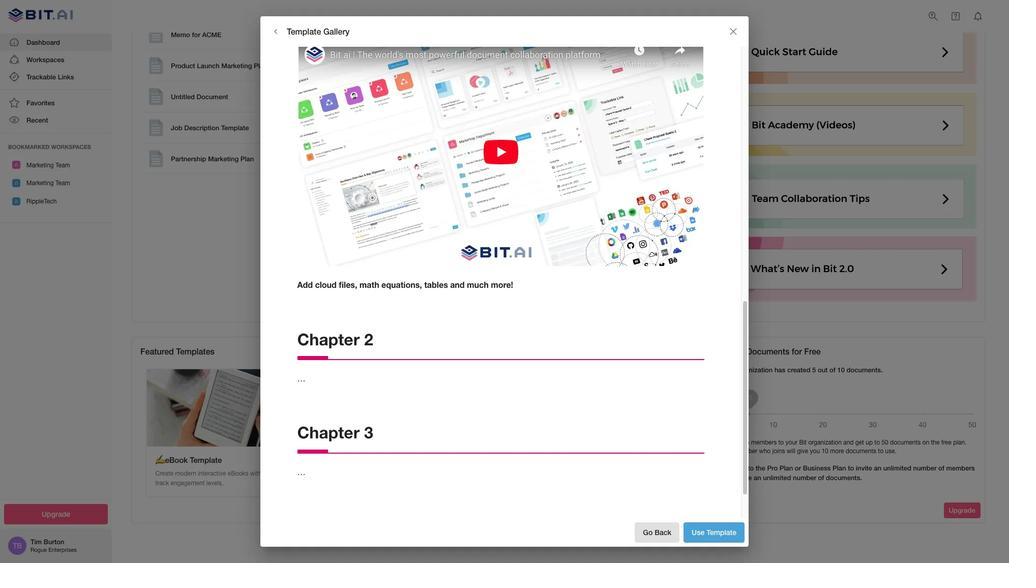 Task type: describe. For each thing, give the bounding box(es) containing it.
bit inside invite team members to your bit organization and get up to 50 documents on the free plan. each member who joins will give you 10 more documents to use.
[[799, 439, 807, 446]]

use template button
[[684, 522, 745, 543]]

enterprises
[[48, 547, 77, 553]]

days
[[630, 266, 643, 273]]

1 horizontal spatial product launch marketing plan link
[[502, 265, 594, 273]]

partnership
[[171, 155, 206, 163]]

document
[[197, 93, 228, 101]]

organization inside invite team members to your bit organization and get up to 50 documents on the free plan. each member who joins will give you 10 more documents to use.
[[808, 439, 842, 446]]

opened
[[175, 1, 205, 10]]

tim burton rogue enterprises
[[31, 538, 77, 553]]

joins
[[772, 447, 785, 454]]

0 horizontal spatial organization
[[735, 366, 773, 374]]

acme
[[202, 31, 221, 39]]

template up partnership marketing plan
[[221, 124, 249, 132]]

favorites
[[26, 99, 55, 107]]

plan.
[[953, 439, 967, 446]]

trackable
[[26, 73, 56, 81]]

ago inside product launch marketing plan document 4 days ago
[[645, 266, 655, 273]]

and inside create modern interactive ebooks with your team and track engagement levels.
[[292, 470, 302, 477]]

documents. inside upgrade to the pro plan or business plan to invite an unlimited number of members and create an unlimited number of documents.
[[826, 473, 862, 481]]

10 inside invite team members to your bit organization and get up to 50 documents on the free plan. each member who joins will give you 10 more documents to use.
[[822, 447, 828, 454]]

2 updated from the top
[[480, 111, 503, 118]]

plan left 'or'
[[780, 464, 793, 472]]

create modern interactive ebooks with your team and track engagement levels.
[[155, 470, 302, 487]]

go
[[643, 528, 653, 536]]

you
[[810, 447, 820, 454]]

back
[[655, 528, 671, 536]]

business
[[803, 464, 831, 472]]

ebooks
[[228, 470, 248, 477]]

✍️ebook
[[155, 455, 188, 465]]

recently opened documents
[[140, 1, 251, 10]]

workspace inside tim burton created marketing team workspace 6 hours ago
[[551, 71, 581, 78]]

go back
[[643, 528, 671, 536]]

documents for 50
[[746, 346, 789, 356]]

rogue
[[31, 547, 47, 553]]

chapter 2
[[297, 329, 373, 349]]

the inside upgrade to the pro plan or business plan to invite an unlimited number of members and create an unlimited number of documents.
[[756, 464, 765, 472]]

launch for product launch marketing plan document 4 days ago
[[527, 265, 549, 273]]

equations,
[[381, 280, 422, 289]]

tim inside tim burton created job description template document 6 hours ago
[[448, 50, 458, 57]]

✍️ebook template image
[[147, 369, 319, 447]]

50 inside invite team members to your bit organization and get up to 50 documents on the free plan. each member who joins will give you 10 more documents to use.
[[882, 439, 888, 446]]

burton inside 'tim burton rogue enterprises'
[[44, 538, 64, 546]]

team inside invite team members to your bit organization and get up to 50 documents on the free plan. each member who joins will give you 10 more documents to use.
[[736, 439, 749, 446]]

math
[[359, 280, 379, 289]]

plan down the more
[[833, 464, 846, 472]]

last
[[446, 241, 459, 249]]

trackable links button
[[0, 68, 112, 86]]

product launch marketing plan
[[171, 62, 267, 70]]

dashboard
[[26, 38, 60, 46]]

1 vertical spatial documents
[[846, 447, 876, 454]]

to left invite
[[848, 464, 854, 472]]

members inside upgrade to the pro plan or business plan to invite an unlimited number of members and create an unlimited number of documents.
[[946, 464, 975, 472]]

created for marketing
[[480, 71, 501, 78]]

workspaces
[[26, 55, 64, 63]]

trackable links
[[26, 73, 74, 81]]

0 horizontal spatial upgrade button
[[4, 504, 108, 524]]

2 … from the top
[[297, 467, 305, 476]]

use
[[692, 528, 705, 536]]

workspaces button
[[0, 51, 112, 68]]

tb
[[13, 542, 22, 550]]

1 horizontal spatial unlimited
[[883, 464, 911, 472]]

tim inside tim burton created marketing team workspace 6 hours ago
[[448, 71, 458, 78]]

free
[[941, 439, 952, 446]]

members inside invite team members to your bit organization and get up to 50 documents on the free plan. each member who joins will give you 10 more documents to use.
[[751, 439, 777, 446]]

more
[[830, 447, 844, 454]]

track
[[155, 480, 169, 487]]

template up tim burton created marketing team workspace 6 hours ago
[[550, 50, 577, 57]]

3 updated from the top
[[480, 132, 503, 139]]

bookmarked
[[8, 143, 50, 150]]

partnership marketing plan
[[171, 155, 254, 163]]

untitled
[[171, 93, 195, 101]]

out
[[818, 366, 828, 374]]

engagement
[[171, 480, 205, 487]]

2 horizontal spatial of
[[938, 464, 944, 472]]

3
[[364, 423, 373, 442]]

tables
[[424, 280, 448, 289]]

invite team members to your bit organization and get up to 50 documents on the free plan. each member who joins will give you 10 more documents to use.
[[719, 439, 967, 454]]

0 vertical spatial description
[[515, 50, 548, 57]]

plan down memo for acme 'link'
[[254, 62, 267, 70]]

updates
[[758, 1, 790, 10]]

your inside invite team members to your bit organization and get up to 50 documents on the free plan. each member who joins will give you 10 more documents to use.
[[786, 439, 798, 446]]

memo for acme link
[[142, 22, 395, 48]]

tips
[[732, 1, 748, 10]]

🎓notes template
[[336, 455, 400, 465]]

untitled document link
[[142, 84, 395, 110]]

memo for acme
[[171, 31, 221, 39]]

rippletech
[[26, 198, 57, 205]]

1 vertical spatial an
[[754, 473, 761, 481]]

template left gallery
[[287, 26, 321, 36]]

plan down job description template
[[240, 155, 254, 163]]

document inside tim burton created job description template document 6 hours ago
[[578, 50, 606, 57]]

chapter 3
[[297, 423, 373, 442]]

use.
[[885, 447, 897, 454]]

6 inside tim burton created job description template document 6 hours ago
[[608, 50, 611, 57]]

launch for product launch marketing plan
[[197, 62, 220, 70]]

for inside 'link'
[[192, 31, 200, 39]]

give
[[797, 447, 808, 454]]

add cloud files, math equations, tables and much more!
[[297, 280, 513, 289]]

the inside invite team members to your bit organization and get up to 50 documents on the free plan. each member who joins will give you 10 more documents to use.
[[931, 439, 940, 446]]

invite
[[856, 464, 872, 472]]

1 horizontal spatial of
[[830, 366, 836, 374]]

6 tim burton updated marketing team workspace 6 hours ago from the top
[[448, 192, 617, 200]]

get 50 documents for free
[[719, 346, 821, 356]]

1 horizontal spatial documents
[[890, 439, 921, 446]]

create
[[733, 473, 752, 481]]

or
[[795, 464, 801, 472]]

2
[[364, 329, 373, 349]]

free
[[804, 346, 821, 356]]

✍️book
[[516, 455, 544, 465]]

workspaces
[[51, 143, 91, 150]]

files,
[[339, 280, 357, 289]]

create
[[155, 470, 173, 477]]

0 horizontal spatial product launch marketing plan link
[[142, 53, 395, 79]]

recently
[[140, 1, 173, 10]]

5 tim burton updated marketing team workspace 6 hours ago from the top
[[448, 172, 617, 180]]

0 vertical spatial documents.
[[847, 366, 883, 374]]

0 vertical spatial 50
[[735, 346, 744, 356]]

5
[[812, 366, 816, 374]]

0 horizontal spatial bit
[[719, 1, 730, 10]]

hours inside tim burton created marketing team workspace 6 hours ago
[[587, 71, 603, 78]]

latest activities
[[430, 1, 490, 10]]

6 inside tim burton created marketing team workspace 6 hours ago
[[582, 71, 586, 78]]

🎓notes template image
[[328, 369, 500, 447]]

tim inside 'tim burton rogue enterprises'
[[31, 538, 42, 546]]

template gallery
[[287, 26, 350, 36]]

0 horizontal spatial of
[[818, 473, 824, 481]]

modern
[[175, 470, 196, 477]]

memo
[[171, 31, 190, 39]]

upgrade inside upgrade to the pro plan or business plan to invite an unlimited number of members and create an unlimited number of documents.
[[719, 464, 746, 472]]



Task type: vqa. For each thing, say whether or not it's contained in the screenshot.


Task type: locate. For each thing, give the bounding box(es) containing it.
0 horizontal spatial an
[[754, 473, 761, 481]]

0 vertical spatial team
[[736, 439, 749, 446]]

1 vertical spatial marketing team
[[26, 180, 70, 187]]

1 updated from the top
[[480, 91, 503, 98]]

and left much on the left of page
[[450, 280, 465, 289]]

0 horizontal spatial job
[[171, 124, 182, 132]]

&
[[750, 1, 756, 10]]

template down 3
[[368, 455, 400, 465]]

ago inside tim burton created marketing team workspace 6 hours ago
[[605, 71, 615, 78]]

0 vertical spatial …
[[297, 374, 305, 383]]

0 horizontal spatial team
[[277, 470, 290, 477]]

0 horizontal spatial number
[[793, 473, 816, 481]]

unlimited
[[883, 464, 911, 472], [763, 473, 791, 481]]

0 horizontal spatial the
[[756, 464, 765, 472]]

0 vertical spatial for
[[192, 31, 200, 39]]

🎓notes
[[336, 455, 366, 465]]

with
[[250, 470, 261, 477]]

0 horizontal spatial documents
[[846, 447, 876, 454]]

job description template link up tim burton created marketing team workspace 6 hours ago
[[502, 50, 577, 57]]

created
[[480, 50, 501, 57], [480, 71, 501, 78], [787, 366, 810, 374]]

and right with
[[292, 470, 302, 477]]

0 vertical spatial of
[[830, 366, 836, 374]]

0 vertical spatial documents
[[208, 1, 251, 10]]

partnership marketing plan link
[[142, 146, 395, 172]]

created inside tim burton created job description template document 6 hours ago
[[480, 50, 501, 57]]

0 vertical spatial 10
[[837, 366, 845, 374]]

plan
[[254, 62, 267, 70], [240, 155, 254, 163], [581, 265, 594, 273], [780, 464, 793, 472], [833, 464, 846, 472]]

rippletech button
[[0, 192, 112, 210]]

cloud
[[315, 280, 337, 289]]

0 horizontal spatial launch
[[197, 62, 220, 70]]

1 horizontal spatial your
[[786, 439, 798, 446]]

members down plan.
[[946, 464, 975, 472]]

1 horizontal spatial bit
[[799, 439, 807, 446]]

go back button
[[635, 522, 680, 543]]

your right with
[[263, 470, 275, 477]]

1 chapter from the top
[[297, 329, 360, 349]]

product up more!
[[502, 265, 525, 273]]

burton
[[460, 50, 478, 57], [460, 71, 478, 78], [460, 91, 478, 98], [460, 111, 478, 118], [460, 132, 478, 139], [460, 152, 478, 159], [460, 172, 478, 180], [460, 193, 478, 200], [460, 213, 478, 220], [44, 538, 64, 546]]

dashboard button
[[0, 33, 112, 51]]

upgrade
[[719, 464, 746, 472], [949, 506, 975, 514], [42, 509, 70, 518]]

burton inside tim burton created marketing team workspace 6 hours ago
[[460, 71, 478, 78]]

0 vertical spatial your
[[786, 439, 798, 446]]

documents
[[208, 1, 251, 10], [746, 346, 789, 356]]

7 updated from the top
[[480, 213, 503, 220]]

1 horizontal spatial 10
[[837, 366, 845, 374]]

and left the create
[[719, 473, 731, 481]]

chapter for chapter 2
[[297, 329, 360, 349]]

latest
[[430, 1, 453, 10]]

1 vertical spatial …
[[297, 467, 305, 476]]

hours inside tim burton created job description template document 6 hours ago
[[613, 50, 628, 57]]

description up tim burton created marketing team workspace 6 hours ago
[[515, 50, 548, 57]]

template up interactive
[[190, 455, 222, 465]]

50 up use.
[[882, 439, 888, 446]]

documents
[[890, 439, 921, 446], [846, 447, 876, 454]]

0 vertical spatial job description template link
[[502, 50, 577, 57]]

0 vertical spatial members
[[751, 439, 777, 446]]

upgrade for the rightmost upgrade button
[[949, 506, 975, 514]]

ago inside tim burton created job description template document 6 hours ago
[[630, 50, 640, 57]]

chapter left 2
[[297, 329, 360, 349]]

job up tim burton created marketing team workspace 6 hours ago
[[502, 50, 513, 57]]

0 vertical spatial an
[[874, 464, 881, 472]]

of
[[830, 366, 836, 374], [938, 464, 944, 472], [818, 473, 824, 481]]

an right invite
[[874, 464, 881, 472]]

documents. right out
[[847, 366, 883, 374]]

1 horizontal spatial product
[[502, 265, 525, 273]]

team
[[534, 70, 549, 78], [536, 91, 551, 98], [536, 111, 551, 118], [536, 131, 551, 139], [536, 152, 551, 159], [55, 161, 70, 169], [536, 172, 551, 180], [55, 180, 70, 187], [536, 192, 551, 200], [536, 213, 551, 220]]

templates
[[176, 346, 215, 356]]

10
[[837, 366, 845, 374], [822, 447, 828, 454]]

more!
[[491, 280, 513, 289]]

1 vertical spatial documents
[[746, 346, 789, 356]]

6
[[608, 50, 611, 57], [582, 71, 586, 78], [585, 91, 588, 98], [585, 111, 588, 118], [585, 132, 588, 139], [585, 152, 588, 159], [585, 172, 588, 180], [585, 193, 588, 200], [585, 213, 588, 220]]

an right the create
[[754, 473, 761, 481]]

product launch marketing plan link
[[142, 53, 395, 79], [502, 265, 594, 273]]

1 tim burton updated marketing team workspace 6 hours ago from the top
[[448, 91, 617, 98]]

…
[[297, 374, 305, 383], [297, 467, 305, 476]]

1 horizontal spatial job
[[502, 50, 513, 57]]

product for product launch marketing plan document 4 days ago
[[502, 265, 525, 273]]

0 vertical spatial job
[[502, 50, 513, 57]]

bookmarked workspaces
[[8, 143, 91, 150]]

1 vertical spatial product
[[502, 265, 525, 273]]

tim
[[448, 50, 458, 57], [448, 71, 458, 78], [448, 91, 458, 98], [448, 111, 458, 118], [448, 132, 458, 139], [448, 152, 458, 159], [448, 172, 458, 180], [448, 193, 458, 200], [448, 213, 458, 220], [31, 538, 42, 546]]

1 vertical spatial job
[[171, 124, 182, 132]]

to right up
[[874, 439, 880, 446]]

0 vertical spatial documents
[[890, 439, 921, 446]]

favorites button
[[0, 94, 112, 112]]

documents up "has"
[[746, 346, 789, 356]]

documents up use.
[[890, 439, 921, 446]]

team up the member
[[736, 439, 749, 446]]

7 tim burton updated marketing team workspace 6 hours ago from the top
[[448, 213, 617, 220]]

1 marketing team from the top
[[26, 161, 70, 169]]

documents up acme
[[208, 1, 251, 10]]

the right "on"
[[931, 439, 940, 446]]

10 right you
[[822, 447, 828, 454]]

0 horizontal spatial description
[[184, 124, 219, 132]]

tim burton created job description template document 6 hours ago
[[448, 50, 640, 57]]

chapter for chapter 3
[[297, 423, 360, 442]]

on
[[922, 439, 929, 446]]

2 marketing team from the top
[[26, 180, 70, 187]]

documents.
[[847, 366, 883, 374], [826, 473, 862, 481]]

1 vertical spatial organization
[[808, 439, 842, 446]]

organization down get 50 documents for free
[[735, 366, 773, 374]]

1 vertical spatial product launch marketing plan link
[[502, 265, 594, 273]]

and inside dialog
[[450, 280, 465, 289]]

1 vertical spatial members
[[946, 464, 975, 472]]

marketing team button down bookmarked workspaces
[[0, 156, 112, 174]]

your
[[719, 366, 733, 374]]

bit up give
[[799, 439, 807, 446]]

1 vertical spatial unlimited
[[763, 473, 791, 481]]

number down "on"
[[913, 464, 937, 472]]

job description template
[[171, 124, 249, 132]]

product launch marketing plan document 4 days ago
[[502, 265, 655, 273]]

marketing team for 2nd marketing team button from the top of the page
[[26, 180, 70, 187]]

1 … from the top
[[297, 374, 305, 383]]

unlimited down use.
[[883, 464, 911, 472]]

marketing team for 2nd marketing team button from the bottom
[[26, 161, 70, 169]]

much
[[467, 280, 489, 289]]

1 horizontal spatial organization
[[808, 439, 842, 446]]

🎓notes template button
[[328, 369, 500, 496]]

✍️book template button
[[508, 369, 680, 496]]

team inside create modern interactive ebooks with your team and track engagement levels.
[[277, 470, 290, 477]]

1 vertical spatial number
[[793, 473, 816, 481]]

0 vertical spatial chapter
[[297, 329, 360, 349]]

to up "joins"
[[778, 439, 784, 446]]

0 vertical spatial created
[[480, 50, 501, 57]]

for left free
[[792, 346, 802, 356]]

0 vertical spatial organization
[[735, 366, 773, 374]]

0 vertical spatial product
[[171, 62, 195, 70]]

50 right get on the bottom of the page
[[735, 346, 744, 356]]

2 tim burton updated marketing team workspace 6 hours ago from the top
[[448, 111, 617, 118]]

1 vertical spatial your
[[263, 470, 275, 477]]

0 horizontal spatial members
[[751, 439, 777, 446]]

created inside tim burton created marketing team workspace 6 hours ago
[[480, 71, 501, 78]]

member
[[735, 447, 757, 454]]

description down untitled document
[[184, 124, 219, 132]]

each
[[719, 447, 733, 454]]

1 horizontal spatial description
[[515, 50, 548, 57]]

document inside product launch marketing plan document 4 days ago
[[596, 266, 624, 273]]

to up the create
[[748, 464, 754, 472]]

has
[[775, 366, 785, 374]]

0 horizontal spatial your
[[263, 470, 275, 477]]

1 marketing team button from the top
[[0, 156, 112, 174]]

2 marketing team button from the top
[[0, 174, 112, 192]]

your inside create modern interactive ebooks with your team and track engagement levels.
[[263, 470, 275, 477]]

featured
[[140, 346, 174, 356]]

created for job
[[480, 50, 501, 57]]

burton inside tim burton created job description template document 6 hours ago
[[460, 50, 478, 57]]

0 horizontal spatial 50
[[735, 346, 744, 356]]

0 horizontal spatial unlimited
[[763, 473, 791, 481]]

2 horizontal spatial upgrade
[[949, 506, 975, 514]]

1 horizontal spatial the
[[931, 439, 940, 446]]

1 vertical spatial 10
[[822, 447, 828, 454]]

2 vertical spatial created
[[787, 366, 810, 374]]

activities
[[456, 1, 490, 10]]

2 chapter from the top
[[297, 423, 360, 442]]

product launch marketing plan link down memo for acme 'link'
[[142, 53, 395, 79]]

1 horizontal spatial number
[[913, 464, 937, 472]]

0 vertical spatial number
[[913, 464, 937, 472]]

marketing team link
[[502, 70, 549, 78], [505, 91, 551, 98], [505, 111, 551, 118], [505, 131, 551, 139], [505, 152, 551, 159], [505, 172, 551, 180], [505, 192, 551, 200], [505, 213, 551, 220]]

team right with
[[277, 470, 290, 477]]

0 horizontal spatial job description template link
[[142, 115, 395, 141]]

of down the business
[[818, 473, 824, 481]]

gallery
[[323, 26, 350, 36]]

1 horizontal spatial upgrade button
[[944, 502, 980, 518]]

and inside upgrade to the pro plan or business plan to invite an unlimited number of members and create an unlimited number of documents.
[[719, 473, 731, 481]]

1 horizontal spatial job description template link
[[502, 50, 577, 57]]

1 vertical spatial the
[[756, 464, 765, 472]]

1 horizontal spatial members
[[946, 464, 975, 472]]

job down untitled
[[171, 124, 182, 132]]

launch
[[197, 62, 220, 70], [527, 265, 549, 273]]

0 horizontal spatial product
[[171, 62, 195, 70]]

number down 'or'
[[793, 473, 816, 481]]

dialog containing chapter 2
[[260, 0, 749, 547]]

1 horizontal spatial for
[[792, 346, 802, 356]]

will
[[787, 447, 795, 454]]

last thursday
[[446, 241, 490, 249]]

who
[[759, 447, 771, 454]]

1 vertical spatial of
[[938, 464, 944, 472]]

tim burton created marketing team workspace 6 hours ago
[[448, 70, 615, 78]]

0 vertical spatial bit
[[719, 1, 730, 10]]

team
[[736, 439, 749, 446], [277, 470, 290, 477]]

1 vertical spatial for
[[792, 346, 802, 356]]

plan left 4
[[581, 265, 594, 273]]

4
[[625, 266, 629, 273]]

marketing team down bookmarked workspaces
[[26, 161, 70, 169]]

0 vertical spatial document
[[578, 50, 606, 57]]

1 vertical spatial job description template link
[[142, 115, 395, 141]]

template right ✍️book
[[546, 455, 578, 465]]

your
[[786, 439, 798, 446], [263, 470, 275, 477]]

1 horizontal spatial documents
[[746, 346, 789, 356]]

unlimited down the pro
[[763, 473, 791, 481]]

product for product launch marketing plan
[[171, 62, 195, 70]]

1 vertical spatial document
[[596, 266, 624, 273]]

of right out
[[830, 366, 836, 374]]

4 tim burton updated marketing team workspace 6 hours ago from the top
[[448, 152, 617, 159]]

recent
[[26, 116, 48, 124]]

0 horizontal spatial documents
[[208, 1, 251, 10]]

0 vertical spatial product launch marketing plan link
[[142, 53, 395, 79]]

to left use.
[[878, 447, 883, 454]]

pro
[[767, 464, 778, 472]]

upgrade for the leftmost upgrade button
[[42, 509, 70, 518]]

4 updated from the top
[[480, 152, 503, 159]]

3 tim burton updated marketing team workspace 6 hours ago from the top
[[448, 131, 617, 139]]

marketing team button up rippletech
[[0, 174, 112, 192]]

1 horizontal spatial upgrade
[[719, 464, 746, 472]]

0 vertical spatial launch
[[197, 62, 220, 70]]

product up untitled
[[171, 62, 195, 70]]

documents down get at bottom right
[[846, 447, 876, 454]]

5 updated from the top
[[480, 172, 503, 180]]

marketing team up rippletech
[[26, 180, 70, 187]]

marketing
[[221, 62, 252, 70], [502, 70, 532, 78], [505, 91, 534, 98], [505, 111, 534, 118], [505, 131, 534, 139], [505, 152, 534, 159], [208, 155, 239, 163], [26, 161, 54, 169], [505, 172, 534, 180], [26, 180, 54, 187], [505, 192, 534, 200], [505, 213, 534, 220], [550, 265, 580, 273]]

up
[[866, 439, 873, 446]]

0 horizontal spatial for
[[192, 31, 200, 39]]

1 vertical spatial 50
[[882, 439, 888, 446]]

thursday
[[461, 241, 490, 249]]

1 vertical spatial description
[[184, 124, 219, 132]]

1 horizontal spatial an
[[874, 464, 881, 472]]

chapter up 🎓notes
[[297, 423, 360, 442]]

1 horizontal spatial team
[[736, 439, 749, 446]]

documents. down invite
[[826, 473, 862, 481]]

1 vertical spatial launch
[[527, 265, 549, 273]]

product launch marketing plan link up more!
[[502, 265, 594, 273]]

1 horizontal spatial 50
[[882, 439, 888, 446]]

0 horizontal spatial 10
[[822, 447, 828, 454]]

and left get at bottom right
[[843, 439, 854, 446]]

featured templates
[[140, 346, 215, 356]]

the
[[931, 439, 940, 446], [756, 464, 765, 472]]

1 horizontal spatial launch
[[527, 265, 549, 273]]

members up who
[[751, 439, 777, 446]]

add
[[297, 280, 313, 289]]

and inside invite team members to your bit organization and get up to 50 documents on the free plan. each member who joins will give you 10 more documents to use.
[[843, 439, 854, 446]]

of down free
[[938, 464, 944, 472]]

1 vertical spatial chapter
[[297, 423, 360, 442]]

template right the use
[[706, 528, 736, 536]]

organization up you
[[808, 439, 842, 446]]

1 vertical spatial created
[[480, 71, 501, 78]]

upgrade to the pro plan or business plan to invite an unlimited number of members and create an unlimited number of documents.
[[719, 464, 975, 481]]

6 updated from the top
[[480, 193, 503, 200]]

marketing team
[[26, 161, 70, 169], [26, 180, 70, 187]]

2 vertical spatial of
[[818, 473, 824, 481]]

bit left tips
[[719, 1, 730, 10]]

description
[[515, 50, 548, 57], [184, 124, 219, 132]]

50
[[735, 346, 744, 356], [882, 439, 888, 446]]

10 right out
[[837, 366, 845, 374]]

✍️book template
[[516, 455, 578, 465]]

job description template link up partnership marketing plan link
[[142, 115, 395, 141]]

for right memo
[[192, 31, 200, 39]]

the left the pro
[[756, 464, 765, 472]]

updated
[[480, 91, 503, 98], [480, 111, 503, 118], [480, 132, 503, 139], [480, 152, 503, 159], [480, 172, 503, 180], [480, 193, 503, 200], [480, 213, 503, 220]]

0 vertical spatial marketing team
[[26, 161, 70, 169]]

1 vertical spatial documents.
[[826, 473, 862, 481]]

1 vertical spatial team
[[277, 470, 290, 477]]

dialog
[[260, 0, 749, 547]]

0 vertical spatial the
[[931, 439, 940, 446]]

your up 'will'
[[786, 439, 798, 446]]

links
[[58, 73, 74, 81]]

documents for opened
[[208, 1, 251, 10]]



